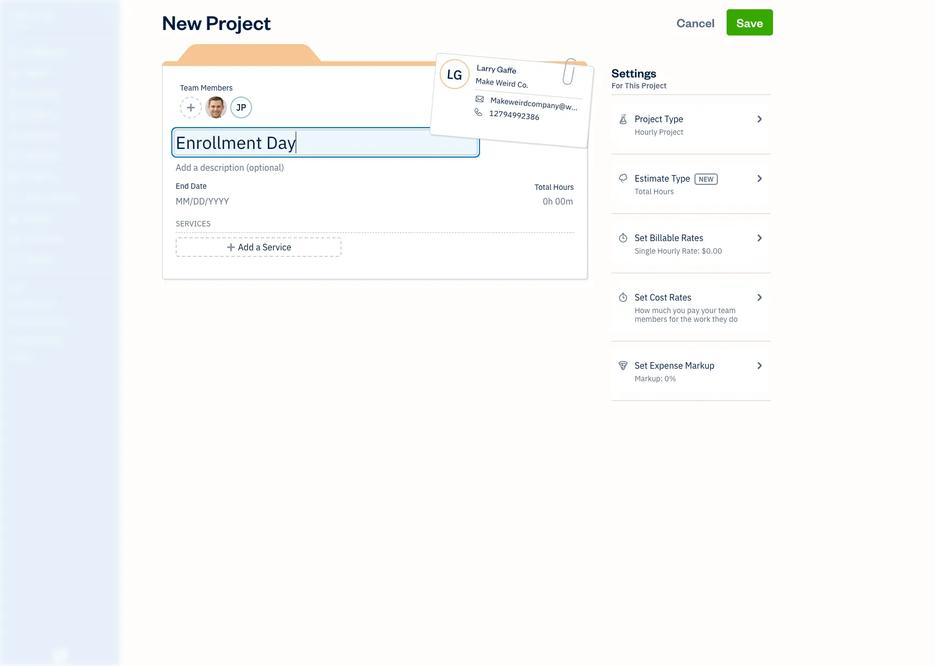 Task type: locate. For each thing, give the bounding box(es) containing it.
markup:
[[635, 374, 663, 384]]

expense image
[[7, 151, 20, 162]]

0 vertical spatial hourly
[[635, 127, 657, 137]]

add a service
[[238, 242, 291, 253]]

services
[[176, 219, 211, 229]]

chevronright image for set billable rates
[[754, 231, 764, 244]]

type left new
[[672, 173, 690, 184]]

cancel button
[[667, 9, 725, 35]]

1 horizontal spatial total hours
[[635, 187, 674, 196]]

pay
[[687, 306, 700, 315]]

0 vertical spatial type
[[665, 113, 683, 124]]

1 vertical spatial set
[[635, 292, 648, 303]]

2 vertical spatial set
[[635, 360, 648, 371]]

co.
[[517, 79, 529, 90]]

type for project type
[[665, 113, 683, 124]]

:
[[698, 246, 700, 256]]

team
[[180, 83, 199, 93]]

set up markup:
[[635, 360, 648, 371]]

date
[[191, 181, 207, 191]]

makeweirdcompany@weird.co
[[490, 95, 595, 114]]

how
[[635, 306, 650, 315]]

timer image
[[7, 193, 20, 204]]

team
[[718, 306, 736, 315]]

rate
[[682, 246, 698, 256]]

this
[[625, 81, 640, 91]]

3 set from the top
[[635, 360, 648, 371]]

set
[[635, 232, 648, 243], [635, 292, 648, 303], [635, 360, 648, 371]]

hours down estimate type
[[654, 187, 674, 196]]

set up single
[[635, 232, 648, 243]]

total hours up hourly budget text field
[[535, 182, 574, 192]]

members
[[201, 83, 233, 93]]

projects image
[[618, 112, 628, 126]]

3 chevronright image from the top
[[754, 231, 764, 244]]

total
[[535, 182, 552, 192], [635, 187, 652, 196]]

hourly
[[635, 127, 657, 137], [658, 246, 680, 256]]

end date
[[176, 181, 207, 191]]

settings for this project
[[612, 65, 667, 91]]

rates
[[681, 232, 704, 243], [669, 292, 692, 303]]

estimate type
[[635, 173, 690, 184]]

1 horizontal spatial hourly
[[658, 246, 680, 256]]

rates up 'rate'
[[681, 232, 704, 243]]

4 chevronright image from the top
[[754, 359, 764, 372]]

single
[[635, 246, 656, 256]]

expense
[[650, 360, 683, 371]]

the
[[681, 314, 692, 324]]

hourly down "set billable rates"
[[658, 246, 680, 256]]

settings image
[[8, 352, 117, 361]]

type
[[665, 113, 683, 124], [672, 173, 690, 184]]

rates up you
[[669, 292, 692, 303]]

0 horizontal spatial total hours
[[535, 182, 574, 192]]

2 set from the top
[[635, 292, 648, 303]]

markup: 0%
[[635, 374, 676, 384]]

Project Description text field
[[176, 161, 476, 174]]

set up how
[[635, 292, 648, 303]]

set billable rates
[[635, 232, 704, 243]]

expenses image
[[618, 359, 628, 372]]

phone image
[[473, 107, 484, 117]]

team members image
[[8, 300, 117, 309]]

timetracking image
[[618, 231, 628, 244]]

1 horizontal spatial total
[[635, 187, 652, 196]]

single hourly rate : $0.00
[[635, 246, 722, 256]]

end
[[176, 181, 189, 191]]

hourly down the project type
[[635, 127, 657, 137]]

a
[[256, 242, 261, 253]]

add
[[238, 242, 254, 253]]

$0.00
[[702, 246, 722, 256]]

1 chevronright image from the top
[[754, 112, 764, 126]]

1 vertical spatial rates
[[669, 292, 692, 303]]

client image
[[7, 68, 20, 79]]

1 set from the top
[[635, 232, 648, 243]]

save button
[[727, 9, 773, 35]]

project type
[[635, 113, 683, 124]]

set for set cost rates
[[635, 292, 648, 303]]

do
[[729, 314, 738, 324]]

add a service button
[[176, 237, 342, 257]]

total hours
[[535, 182, 574, 192], [635, 187, 674, 196]]

total down estimate
[[635, 187, 652, 196]]

envelope image
[[474, 94, 486, 104]]

1 horizontal spatial hours
[[654, 187, 674, 196]]

project
[[206, 9, 271, 35], [642, 81, 667, 91], [635, 113, 663, 124], [659, 127, 683, 137]]

they
[[712, 314, 727, 324]]

0 horizontal spatial total
[[535, 182, 552, 192]]

total up hourly budget text field
[[535, 182, 552, 192]]

0 vertical spatial rates
[[681, 232, 704, 243]]

hours
[[553, 182, 574, 192], [654, 187, 674, 196]]

End date in  format text field
[[176, 196, 308, 207]]

cost
[[650, 292, 667, 303]]

larry gaffe make weird co.
[[475, 62, 529, 90]]

0 vertical spatial set
[[635, 232, 648, 243]]

0%
[[665, 374, 676, 384]]

freshbooks image
[[51, 649, 69, 662]]

2 chevronright image from the top
[[754, 172, 764, 185]]

add team member image
[[186, 101, 196, 114]]

how much you pay your team members for the work they do
[[635, 306, 738, 324]]

lg
[[446, 65, 463, 83]]

1 vertical spatial type
[[672, 173, 690, 184]]

hours up hourly budget text field
[[553, 182, 574, 192]]

chevronright image
[[754, 112, 764, 126], [754, 172, 764, 185], [754, 231, 764, 244], [754, 359, 764, 372]]

type up hourly project
[[665, 113, 683, 124]]

total hours down estimate
[[635, 187, 674, 196]]



Task type: describe. For each thing, give the bounding box(es) containing it.
jp
[[236, 102, 246, 113]]

estimate image
[[7, 89, 20, 100]]

dashboard image
[[7, 47, 20, 58]]

chevronright image for set expense markup
[[754, 359, 764, 372]]

larry
[[477, 62, 496, 74]]

Project Name text field
[[176, 132, 476, 153]]

type for estimate type
[[672, 173, 690, 184]]

new
[[699, 175, 714, 183]]

for
[[612, 81, 623, 91]]

billable
[[650, 232, 679, 243]]

Hourly Budget text field
[[543, 196, 574, 207]]

chevronright image for project type
[[754, 112, 764, 126]]

0 horizontal spatial hours
[[553, 182, 574, 192]]

project inside settings for this project
[[642, 81, 667, 91]]

rates for set cost rates
[[669, 292, 692, 303]]

your
[[701, 306, 717, 315]]

inc
[[42, 10, 57, 21]]

settings
[[612, 65, 657, 80]]

plus image
[[226, 241, 236, 254]]

work
[[694, 314, 711, 324]]

timetracking image
[[618, 291, 628, 304]]

chart image
[[7, 234, 20, 245]]

cancel
[[677, 15, 715, 30]]

chevronright image
[[754, 291, 764, 304]]

hourly project
[[635, 127, 683, 137]]

make
[[475, 76, 495, 87]]

turtle
[[9, 10, 40, 21]]

1 vertical spatial hourly
[[658, 246, 680, 256]]

items and services image
[[8, 318, 117, 326]]

service
[[263, 242, 291, 253]]

set for set expense markup
[[635, 360, 648, 371]]

save
[[737, 15, 763, 30]]

chevronright image for estimate type
[[754, 172, 764, 185]]

new
[[162, 9, 202, 35]]

project image
[[7, 172, 20, 183]]

new project
[[162, 9, 271, 35]]

apps image
[[8, 283, 117, 291]]

bank connections image
[[8, 335, 117, 344]]

report image
[[7, 255, 20, 266]]

payment image
[[7, 130, 20, 141]]

invoice image
[[7, 110, 20, 121]]

owner
[[9, 22, 29, 30]]

estimate
[[635, 173, 669, 184]]

estimates image
[[618, 172, 628, 185]]

members
[[635, 314, 668, 324]]

gaffe
[[497, 64, 517, 76]]

team members
[[180, 83, 233, 93]]

set expense markup
[[635, 360, 715, 371]]

rates for set billable rates
[[681, 232, 704, 243]]

markup
[[685, 360, 715, 371]]

for
[[669, 314, 679, 324]]

0 horizontal spatial hourly
[[635, 127, 657, 137]]

main element
[[0, 0, 147, 666]]

set for set billable rates
[[635, 232, 648, 243]]

money image
[[7, 213, 20, 224]]

turtle inc owner
[[9, 10, 57, 30]]

12794992386
[[489, 108, 540, 122]]

you
[[673, 306, 686, 315]]

set cost rates
[[635, 292, 692, 303]]

weird
[[496, 77, 516, 89]]

much
[[652, 306, 671, 315]]



Task type: vqa. For each thing, say whether or not it's contained in the screenshot.
Time Tracking
no



